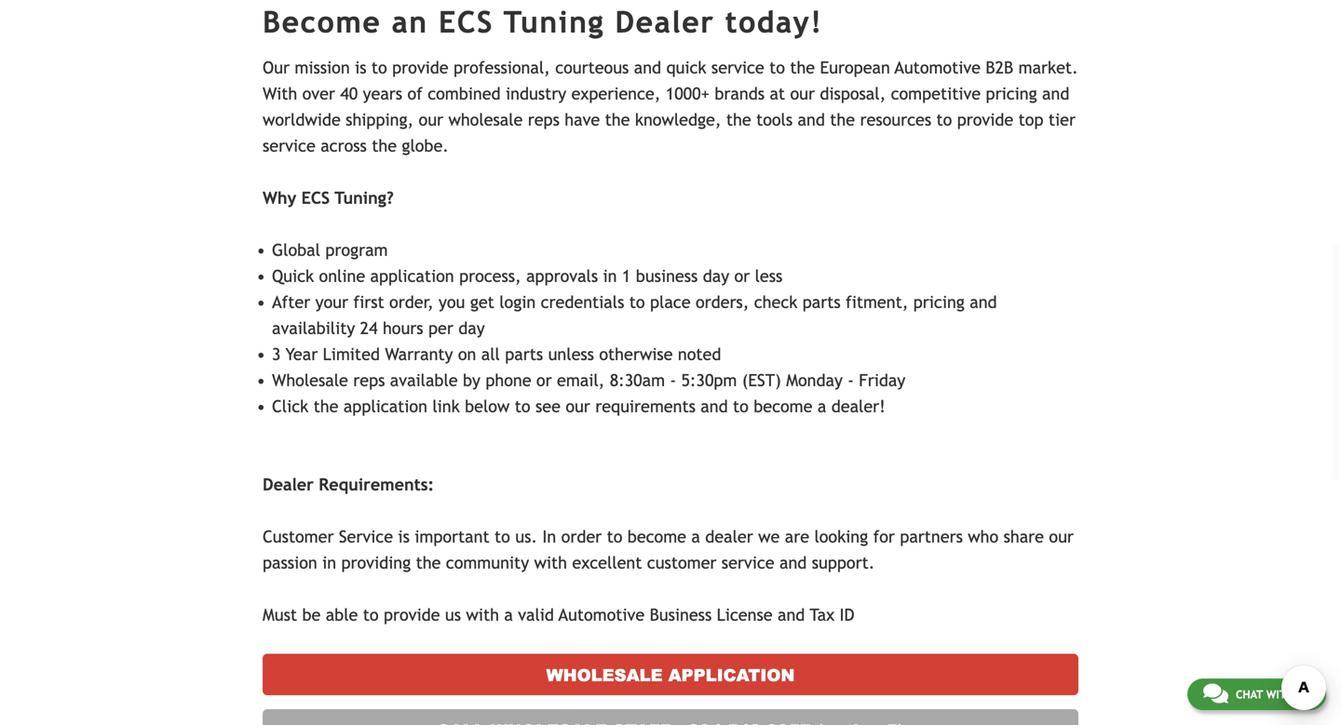 Task type: describe. For each thing, give the bounding box(es) containing it.
today!
[[725, 5, 823, 39]]

1 vertical spatial ecs
[[301, 188, 330, 208]]

chat
[[1236, 688, 1263, 701]]

order,
[[389, 293, 434, 312]]

european
[[820, 58, 890, 77]]

hours
[[383, 319, 423, 338]]

otherwise
[[599, 345, 673, 364]]

application
[[668, 663, 795, 687]]

1 vertical spatial provide
[[957, 110, 1014, 130]]

become an ecs tuning dealer today!
[[263, 5, 823, 39]]

our
[[263, 58, 290, 77]]

1 - from the left
[[670, 371, 676, 390]]

phone
[[486, 371, 531, 390]]

service inside customer service is important to us. in order to become a dealer we are looking for partners who share our passion in providing the community with excellent customer service and support.
[[722, 553, 775, 573]]

0 vertical spatial parts
[[803, 293, 841, 312]]

who
[[968, 527, 999, 547]]

service
[[339, 527, 393, 547]]

comments image
[[1203, 683, 1228, 705]]

the down disposal,
[[830, 110, 855, 130]]

requirements:
[[319, 475, 434, 495]]

on
[[458, 345, 476, 364]]

monday
[[786, 371, 843, 390]]

8:30am
[[610, 371, 665, 390]]

0 vertical spatial ecs
[[439, 5, 494, 39]]

id
[[840, 605, 855, 625]]

per
[[428, 319, 453, 338]]

0 vertical spatial dealer
[[615, 5, 715, 39]]

the down "shipping," at the top
[[372, 136, 397, 156]]

to up years
[[372, 58, 387, 77]]

global
[[272, 240, 320, 260]]

fitment,
[[846, 293, 908, 312]]

first
[[353, 293, 384, 312]]

by
[[463, 371, 481, 390]]

valid
[[518, 605, 554, 625]]

0 horizontal spatial a
[[504, 605, 513, 625]]

wholesale application link
[[263, 654, 1079, 696]]

global program quick online application process, approvals in 1 business day or less after your first order, you get login credentials to place orders, check parts fitment, pricing and availability 24 hours per day 3 year limited warranty on all parts unless otherwise noted wholesale reps available by phone or email, 8:30am - 5:30pm (est) monday - friday click the application link below to see our requirements and to become a dealer!
[[272, 240, 997, 416]]

why ecs tuning?
[[263, 188, 394, 208]]

is for to
[[355, 58, 367, 77]]

with inside "chat with us" link
[[1266, 688, 1294, 701]]

courteous
[[555, 58, 629, 77]]

available
[[390, 371, 458, 390]]

chat with us link
[[1187, 679, 1326, 711]]

0 vertical spatial or
[[734, 266, 750, 286]]

worldwide
[[263, 110, 341, 130]]

email,
[[557, 371, 605, 390]]

approvals
[[526, 266, 598, 286]]

the left 'european'
[[790, 58, 815, 77]]

tools
[[756, 110, 793, 130]]

tuning?
[[335, 188, 394, 208]]

check
[[754, 293, 798, 312]]

year
[[286, 345, 318, 364]]

(est)
[[742, 371, 781, 390]]

0 horizontal spatial or
[[536, 371, 552, 390]]

knowledge,
[[635, 110, 721, 130]]

community
[[446, 553, 529, 573]]

0 vertical spatial day
[[703, 266, 729, 286]]

quick
[[272, 266, 314, 286]]

the down brands
[[726, 110, 751, 130]]

automotive inside our mission is to provide professional, courteous and quick service to the european automotive b2b market. with over 40 years of combined industry experience, 1000+ brands at our disposal, competitive pricing and worldwide shipping, our wholesale reps have the knowledge, the tools and the resources to provide top tier service across the globe.
[[895, 58, 981, 77]]

your
[[315, 293, 348, 312]]

share
[[1004, 527, 1044, 547]]

tax
[[810, 605, 835, 625]]

providing
[[341, 553, 411, 573]]

support.
[[812, 553, 875, 573]]

competitive
[[891, 84, 981, 103]]

in inside the global program quick online application process, approvals in 1 business day or less after your first order, you get login credentials to place orders, check parts fitment, pricing and availability 24 hours per day 3 year limited warranty on all parts unless otherwise noted wholesale reps available by phone or email, 8:30am - 5:30pm (est) monday - friday click the application link below to see our requirements and to become a dealer!
[[603, 266, 617, 286]]

0 vertical spatial application
[[370, 266, 454, 286]]

be
[[302, 605, 321, 625]]

requirements
[[595, 397, 696, 416]]

become inside the global program quick online application process, approvals in 1 business day or less after your first order, you get login credentials to place orders, check parts fitment, pricing and availability 24 hours per day 3 year limited warranty on all parts unless otherwise noted wholesale reps available by phone or email, 8:30am - 5:30pm (est) monday - friday click the application link below to see our requirements and to become a dealer!
[[754, 397, 813, 416]]

over
[[302, 84, 335, 103]]

unless
[[548, 345, 594, 364]]

to down the competitive
[[937, 110, 952, 130]]

you
[[439, 293, 465, 312]]

our right at
[[790, 84, 815, 103]]

reps inside the global program quick online application process, approvals in 1 business day or less after your first order, you get login credentials to place orders, check parts fitment, pricing and availability 24 hours per day 3 year limited warranty on all parts unless otherwise noted wholesale reps available by phone or email, 8:30am - 5:30pm (est) monday - friday click the application link below to see our requirements and to become a dealer!
[[353, 371, 385, 390]]

globe.
[[402, 136, 449, 156]]

to up excellent
[[607, 527, 623, 547]]

wholesale application
[[546, 663, 795, 687]]

professional,
[[454, 58, 550, 77]]

industry
[[506, 84, 566, 103]]

online
[[319, 266, 365, 286]]

become
[[263, 5, 381, 39]]

our mission is to provide professional, courteous and quick service to the european automotive b2b market. with over 40 years of combined industry experience, 1000+ brands at our disposal, competitive pricing and worldwide shipping, our wholesale reps have the knowledge, the tools and the resources to provide top tier service across the globe.
[[263, 58, 1078, 156]]

the down experience,
[[605, 110, 630, 130]]

limited
[[323, 345, 380, 364]]

of
[[407, 84, 423, 103]]

excellent
[[572, 553, 642, 573]]

40
[[340, 84, 358, 103]]

must be able to provide us with a valid automotive business license and tax id
[[263, 605, 855, 625]]

mission
[[295, 58, 350, 77]]

credentials
[[541, 293, 624, 312]]

login
[[499, 293, 536, 312]]

license
[[717, 605, 773, 625]]

customer
[[647, 553, 717, 573]]

orders,
[[696, 293, 749, 312]]



Task type: locate. For each thing, give the bounding box(es) containing it.
1 horizontal spatial or
[[734, 266, 750, 286]]

get
[[470, 293, 494, 312]]

have
[[565, 110, 600, 130]]

become inside customer service is important to us. in order to become a dealer we are looking for partners who share our passion in providing the community with excellent customer service and support.
[[628, 527, 686, 547]]

1 vertical spatial is
[[398, 527, 410, 547]]

link
[[433, 397, 460, 416]]

0 horizontal spatial reps
[[353, 371, 385, 390]]

service down worldwide
[[263, 136, 316, 156]]

1 horizontal spatial with
[[534, 553, 567, 573]]

our inside customer service is important to us. in order to become a dealer we are looking for partners who share our passion in providing the community with excellent customer service and support.
[[1049, 527, 1074, 547]]

looking
[[815, 527, 868, 547]]

2 vertical spatial provide
[[384, 605, 440, 625]]

wholesale
[[546, 663, 663, 687]]

ecs right an
[[439, 5, 494, 39]]

1 horizontal spatial parts
[[803, 293, 841, 312]]

0 vertical spatial pricing
[[986, 84, 1037, 103]]

1 horizontal spatial in
[[603, 266, 617, 286]]

1 vertical spatial service
[[263, 136, 316, 156]]

0 horizontal spatial with
[[466, 605, 499, 625]]

program
[[325, 240, 388, 260]]

parts right check
[[803, 293, 841, 312]]

3
[[272, 345, 281, 364]]

dealer up 'customer'
[[263, 475, 314, 495]]

and
[[634, 58, 661, 77], [1042, 84, 1070, 103], [798, 110, 825, 130], [970, 293, 997, 312], [701, 397, 728, 416], [780, 553, 807, 573], [778, 605, 805, 625]]

warranty
[[385, 345, 453, 364]]

dealer
[[705, 527, 753, 547]]

shipping,
[[346, 110, 414, 130]]

1 horizontal spatial ecs
[[439, 5, 494, 39]]

the inside customer service is important to us. in order to become a dealer we are looking for partners who share our passion in providing the community with excellent customer service and support.
[[416, 553, 441, 573]]

0 horizontal spatial pricing
[[914, 293, 965, 312]]

us
[[1297, 688, 1311, 701]]

wholesale
[[272, 371, 348, 390]]

to down (est)
[[733, 397, 749, 416]]

0 vertical spatial in
[[603, 266, 617, 286]]

to right able
[[363, 605, 379, 625]]

parts up phone
[[505, 345, 543, 364]]

pricing inside the global program quick online application process, approvals in 1 business day or less after your first order, you get login credentials to place orders, check parts fitment, pricing and availability 24 hours per day 3 year limited warranty on all parts unless otherwise noted wholesale reps available by phone or email, 8:30am - 5:30pm (est) monday - friday click the application link below to see our requirements and to become a dealer!
[[914, 293, 965, 312]]

0 horizontal spatial ecs
[[301, 188, 330, 208]]

1 horizontal spatial day
[[703, 266, 729, 286]]

0 vertical spatial automotive
[[895, 58, 981, 77]]

years
[[363, 84, 402, 103]]

is inside customer service is important to us. in order to become a dealer we are looking for partners who share our passion in providing the community with excellent customer service and support.
[[398, 527, 410, 547]]

0 vertical spatial with
[[534, 553, 567, 573]]

a down monday
[[818, 397, 826, 416]]

service down dealer
[[722, 553, 775, 573]]

provide left us
[[384, 605, 440, 625]]

reps down limited
[[353, 371, 385, 390]]

service
[[712, 58, 764, 77], [263, 136, 316, 156], [722, 553, 775, 573]]

1 horizontal spatial reps
[[528, 110, 560, 130]]

2 - from the left
[[848, 371, 854, 390]]

quick
[[666, 58, 706, 77]]

2 vertical spatial service
[[722, 553, 775, 573]]

at
[[770, 84, 785, 103]]

in
[[542, 527, 556, 547]]

the
[[790, 58, 815, 77], [605, 110, 630, 130], [726, 110, 751, 130], [830, 110, 855, 130], [372, 136, 397, 156], [314, 397, 339, 416], [416, 553, 441, 573]]

in inside customer service is important to us. in order to become a dealer we are looking for partners who share our passion in providing the community with excellent customer service and support.
[[322, 553, 336, 573]]

customer service is important to us. in order to become a dealer we are looking for partners who share our passion in providing the community with excellent customer service and support.
[[263, 527, 1074, 573]]

1 vertical spatial become
[[628, 527, 686, 547]]

top
[[1019, 110, 1044, 130]]

all
[[481, 345, 500, 364]]

with right us
[[466, 605, 499, 625]]

to
[[372, 58, 387, 77], [769, 58, 785, 77], [937, 110, 952, 130], [629, 293, 645, 312], [515, 397, 531, 416], [733, 397, 749, 416], [495, 527, 510, 547], [607, 527, 623, 547], [363, 605, 379, 625]]

1 horizontal spatial a
[[691, 527, 700, 547]]

provide for must be able to provide us with a valid automotive business license and tax id
[[384, 605, 440, 625]]

0 vertical spatial provide
[[392, 58, 449, 77]]

day up orders,
[[703, 266, 729, 286]]

1 horizontal spatial -
[[848, 371, 854, 390]]

pricing down the b2b
[[986, 84, 1037, 103]]

1 vertical spatial dealer
[[263, 475, 314, 495]]

and inside customer service is important to us. in order to become a dealer we are looking for partners who share our passion in providing the community with excellent customer service and support.
[[780, 553, 807, 573]]

is up 40
[[355, 58, 367, 77]]

place
[[650, 293, 691, 312]]

must
[[263, 605, 297, 625]]

0 vertical spatial reps
[[528, 110, 560, 130]]

or up see
[[536, 371, 552, 390]]

1 horizontal spatial automotive
[[895, 58, 981, 77]]

0 horizontal spatial become
[[628, 527, 686, 547]]

disposal,
[[820, 84, 886, 103]]

become
[[754, 397, 813, 416], [628, 527, 686, 547]]

why
[[263, 188, 296, 208]]

friday
[[859, 371, 906, 390]]

with down the in
[[534, 553, 567, 573]]

a
[[818, 397, 826, 416], [691, 527, 700, 547], [504, 605, 513, 625]]

our down email,
[[566, 397, 590, 416]]

the inside the global program quick online application process, approvals in 1 business day or less after your first order, you get login credentials to place orders, check parts fitment, pricing and availability 24 hours per day 3 year limited warranty on all parts unless otherwise noted wholesale reps available by phone or email, 8:30am - 5:30pm (est) monday - friday click the application link below to see our requirements and to become a dealer!
[[314, 397, 339, 416]]

automotive down excellent
[[559, 605, 645, 625]]

ecs
[[439, 5, 494, 39], [301, 188, 330, 208]]

become up customer
[[628, 527, 686, 547]]

1 horizontal spatial become
[[754, 397, 813, 416]]

2 vertical spatial with
[[1266, 688, 1294, 701]]

is
[[355, 58, 367, 77], [398, 527, 410, 547]]

brands
[[715, 84, 765, 103]]

order
[[561, 527, 602, 547]]

a inside the global program quick online application process, approvals in 1 business day or less after your first order, you get login credentials to place orders, check parts fitment, pricing and availability 24 hours per day 3 year limited warranty on all parts unless otherwise noted wholesale reps available by phone or email, 8:30am - 5:30pm (est) monday - friday click the application link below to see our requirements and to become a dealer!
[[818, 397, 826, 416]]

application down available
[[344, 397, 427, 416]]

provide
[[392, 58, 449, 77], [957, 110, 1014, 130], [384, 605, 440, 625]]

1 vertical spatial or
[[536, 371, 552, 390]]

1 horizontal spatial is
[[398, 527, 410, 547]]

1 vertical spatial in
[[322, 553, 336, 573]]

us
[[445, 605, 461, 625]]

0 vertical spatial a
[[818, 397, 826, 416]]

-
[[670, 371, 676, 390], [848, 371, 854, 390]]

0 horizontal spatial day
[[459, 319, 485, 338]]

0 vertical spatial service
[[712, 58, 764, 77]]

0 vertical spatial is
[[355, 58, 367, 77]]

1 horizontal spatial dealer
[[615, 5, 715, 39]]

1
[[622, 266, 631, 286]]

or
[[734, 266, 750, 286], [536, 371, 552, 390]]

1 horizontal spatial pricing
[[986, 84, 1037, 103]]

market.
[[1019, 58, 1078, 77]]

our right share at right bottom
[[1049, 527, 1074, 547]]

we
[[758, 527, 780, 547]]

pricing inside our mission is to provide professional, courteous and quick service to the european automotive b2b market. with over 40 years of combined industry experience, 1000+ brands at our disposal, competitive pricing and worldwide shipping, our wholesale reps have the knowledge, the tools and the resources to provide top tier service across the globe.
[[986, 84, 1037, 103]]

1 vertical spatial a
[[691, 527, 700, 547]]

0 horizontal spatial is
[[355, 58, 367, 77]]

application up order,
[[370, 266, 454, 286]]

automotive up the competitive
[[895, 58, 981, 77]]

1 vertical spatial automotive
[[559, 605, 645, 625]]

1 vertical spatial reps
[[353, 371, 385, 390]]

service up brands
[[712, 58, 764, 77]]

our inside the global program quick online application process, approvals in 1 business day or less after your first order, you get login credentials to place orders, check parts fitment, pricing and availability 24 hours per day 3 year limited warranty on all parts unless otherwise noted wholesale reps available by phone or email, 8:30am - 5:30pm (est) monday - friday click the application link below to see our requirements and to become a dealer!
[[566, 397, 590, 416]]

provide left top
[[957, 110, 1014, 130]]

to up at
[[769, 58, 785, 77]]

wholesale
[[448, 110, 523, 130]]

a inside customer service is important to us. in order to become a dealer we are looking for partners who share our passion in providing the community with excellent customer service and support.
[[691, 527, 700, 547]]

process,
[[459, 266, 521, 286]]

provide for our mission is to provide professional, courteous and quick service to the european automotive b2b market. with over 40 years of combined industry experience, 1000+ brands at our disposal, competitive pricing and worldwide shipping, our wholesale reps have the knowledge, the tools and the resources to provide top tier service across the globe.
[[392, 58, 449, 77]]

provide up the 'of'
[[392, 58, 449, 77]]

0 horizontal spatial in
[[322, 553, 336, 573]]

with
[[534, 553, 567, 573], [466, 605, 499, 625], [1266, 688, 1294, 701]]

in left 1
[[603, 266, 617, 286]]

able
[[326, 605, 358, 625]]

are
[[785, 527, 809, 547]]

- up dealer!
[[848, 371, 854, 390]]

availability
[[272, 319, 355, 338]]

for
[[873, 527, 895, 547]]

after
[[272, 293, 310, 312]]

2 horizontal spatial a
[[818, 397, 826, 416]]

the down wholesale
[[314, 397, 339, 416]]

0 horizontal spatial automotive
[[559, 605, 645, 625]]

day up on on the left of the page
[[459, 319, 485, 338]]

us.
[[515, 527, 537, 547]]

see
[[536, 397, 561, 416]]

reps down industry
[[528, 110, 560, 130]]

1 vertical spatial with
[[466, 605, 499, 625]]

with inside customer service is important to us. in order to become a dealer we are looking for partners who share our passion in providing the community with excellent customer service and support.
[[534, 553, 567, 573]]

- right 8:30am
[[670, 371, 676, 390]]

resources
[[860, 110, 932, 130]]

application
[[370, 266, 454, 286], [344, 397, 427, 416]]

day
[[703, 266, 729, 286], [459, 319, 485, 338]]

a left the valid
[[504, 605, 513, 625]]

2 vertical spatial a
[[504, 605, 513, 625]]

pricing right the fitment,
[[914, 293, 965, 312]]

or left the less
[[734, 266, 750, 286]]

an
[[392, 5, 428, 39]]

across
[[321, 136, 367, 156]]

below
[[465, 397, 510, 416]]

is for important
[[398, 527, 410, 547]]

our up globe. on the left of page
[[419, 110, 443, 130]]

dealer
[[615, 5, 715, 39], [263, 475, 314, 495]]

0 vertical spatial become
[[754, 397, 813, 416]]

noted
[[678, 345, 721, 364]]

to down 1
[[629, 293, 645, 312]]

become down (est)
[[754, 397, 813, 416]]

ecs right why
[[301, 188, 330, 208]]

experience,
[[571, 84, 661, 103]]

5:30pm
[[681, 371, 737, 390]]

is right service
[[398, 527, 410, 547]]

a up customer
[[691, 527, 700, 547]]

2 horizontal spatial with
[[1266, 688, 1294, 701]]

b2b
[[986, 58, 1014, 77]]

dealer up quick
[[615, 5, 715, 39]]

the down the important
[[416, 553, 441, 573]]

in right passion
[[322, 553, 336, 573]]

1 vertical spatial application
[[344, 397, 427, 416]]

reps inside our mission is to provide professional, courteous and quick service to the european automotive b2b market. with over 40 years of combined industry experience, 1000+ brands at our disposal, competitive pricing and worldwide shipping, our wholesale reps have the knowledge, the tools and the resources to provide top tier service across the globe.
[[528, 110, 560, 130]]

1 vertical spatial parts
[[505, 345, 543, 364]]

0 horizontal spatial parts
[[505, 345, 543, 364]]

0 horizontal spatial dealer
[[263, 475, 314, 495]]

tier
[[1049, 110, 1076, 130]]

0 horizontal spatial -
[[670, 371, 676, 390]]

tuning
[[504, 5, 605, 39]]

to left us.
[[495, 527, 510, 547]]

to left see
[[515, 397, 531, 416]]

1 vertical spatial pricing
[[914, 293, 965, 312]]

1 vertical spatial day
[[459, 319, 485, 338]]

passion
[[263, 553, 317, 573]]

click
[[272, 397, 308, 416]]

is inside our mission is to provide professional, courteous and quick service to the european automotive b2b market. with over 40 years of combined industry experience, 1000+ brands at our disposal, competitive pricing and worldwide shipping, our wholesale reps have the knowledge, the tools and the resources to provide top tier service across the globe.
[[355, 58, 367, 77]]

with left us
[[1266, 688, 1294, 701]]



Task type: vqa. For each thing, say whether or not it's contained in the screenshot.
the top with
yes



